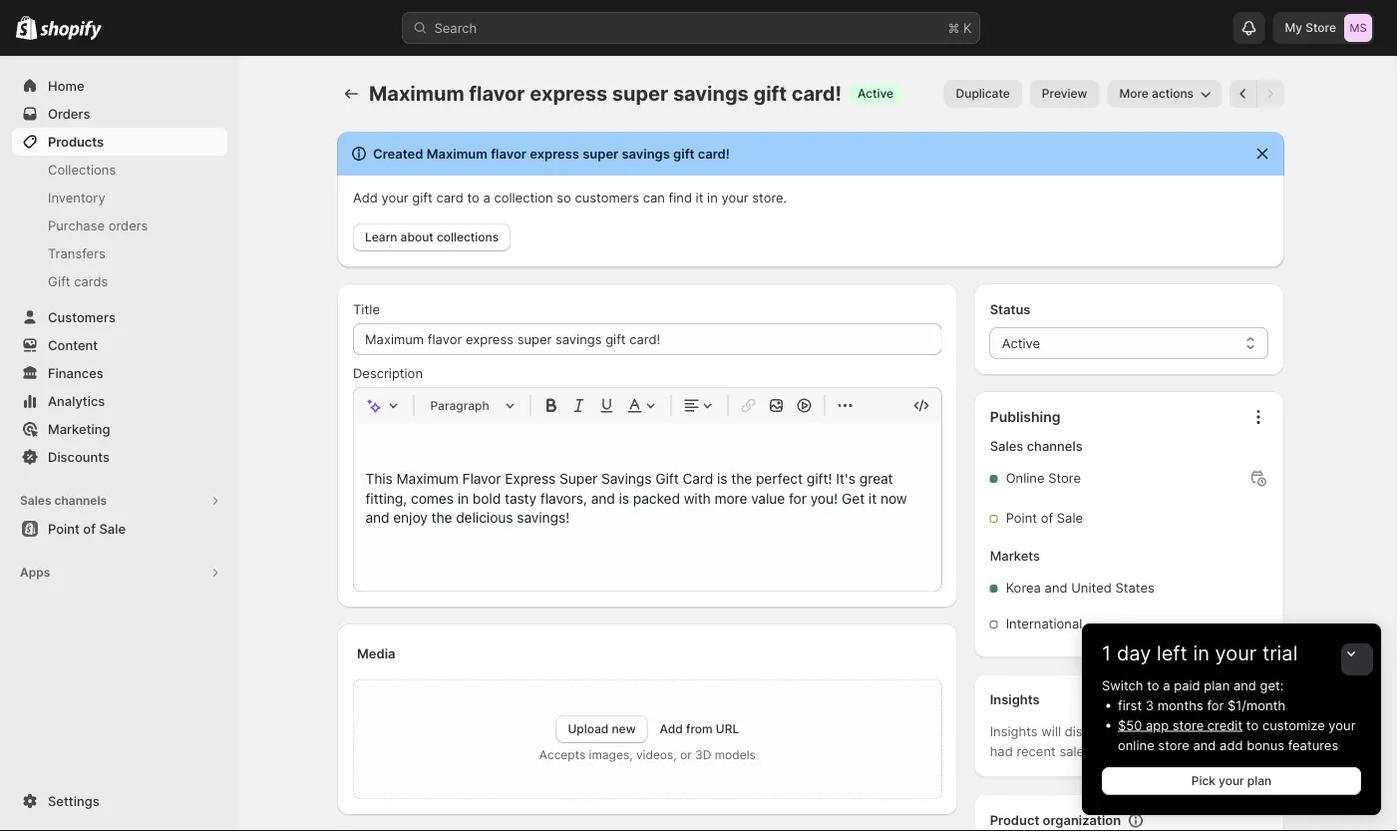 Task type: locate. For each thing, give the bounding box(es) containing it.
0 vertical spatial sales
[[990, 439, 1024, 454]]

0 vertical spatial sales channels
[[990, 439, 1083, 454]]

1 vertical spatial store
[[1159, 737, 1190, 753]]

1 vertical spatial maximum
[[427, 146, 488, 161]]

first
[[1119, 697, 1143, 713]]

sales inside button
[[20, 493, 51, 508]]

1 horizontal spatial active
[[1002, 335, 1041, 351]]

publishing
[[990, 409, 1061, 426]]

states
[[1116, 580, 1155, 596]]

of inside button
[[83, 521, 96, 536]]

point of sale down 'sales channels' button
[[48, 521, 126, 536]]

home
[[48, 78, 84, 93]]

0 horizontal spatial channels
[[54, 493, 107, 508]]

0 vertical spatial store
[[1306, 20, 1337, 35]]

1 vertical spatial flavor
[[491, 146, 527, 161]]

1 vertical spatial to
[[1148, 677, 1160, 693]]

1 vertical spatial insights
[[990, 724, 1038, 739]]

0 vertical spatial maximum
[[369, 81, 465, 106]]

1 insights from the top
[[990, 692, 1040, 707]]

to right card
[[467, 190, 480, 205]]

0 horizontal spatial sales channels
[[20, 493, 107, 508]]

1 horizontal spatial card!
[[792, 81, 842, 106]]

1 vertical spatial express
[[530, 146, 580, 161]]

sale
[[1057, 510, 1084, 526], [99, 521, 126, 536]]

0 horizontal spatial of
[[83, 521, 96, 536]]

settings link
[[12, 787, 227, 815]]

created maximum flavor express super savings gift card!
[[373, 146, 730, 161]]

online
[[1119, 737, 1155, 753]]

sale inside button
[[99, 521, 126, 536]]

1 horizontal spatial channels
[[1027, 439, 1083, 454]]

can
[[643, 190, 665, 205]]

add your gift card to a collection so customers can find it in your store.
[[353, 190, 787, 205]]

1 horizontal spatial savings
[[673, 81, 749, 106]]

1 horizontal spatial of
[[1041, 510, 1054, 526]]

1 horizontal spatial add
[[660, 722, 683, 736]]

$50
[[1119, 717, 1143, 733]]

to
[[467, 190, 480, 205], [1148, 677, 1160, 693], [1247, 717, 1259, 733]]

point up markets
[[1006, 510, 1038, 526]]

or
[[681, 748, 692, 762]]

insights inside insights will display when the product has had recent sales
[[990, 724, 1038, 739]]

sales channels button
[[12, 487, 227, 515]]

in right it at top
[[708, 190, 718, 205]]

insights
[[990, 692, 1040, 707], [990, 724, 1038, 739]]

find
[[669, 190, 692, 205]]

settings
[[48, 793, 99, 809]]

in
[[708, 190, 718, 205], [1194, 641, 1210, 666]]

2 horizontal spatial and
[[1234, 677, 1257, 693]]

images,
[[589, 748, 633, 762]]

of down 'sales channels' button
[[83, 521, 96, 536]]

when
[[1112, 724, 1146, 739]]

0 horizontal spatial and
[[1045, 580, 1068, 596]]

customers
[[48, 309, 116, 325]]

0 vertical spatial savings
[[673, 81, 749, 106]]

sales channels down discounts
[[20, 493, 107, 508]]

gift
[[754, 81, 787, 106], [674, 146, 695, 161], [412, 190, 433, 205]]

store right my in the top of the page
[[1306, 20, 1337, 35]]

2 vertical spatial and
[[1194, 737, 1217, 753]]

maximum
[[369, 81, 465, 106], [427, 146, 488, 161]]

1
[[1103, 641, 1112, 666]]

my store image
[[1345, 14, 1373, 42]]

1 horizontal spatial and
[[1194, 737, 1217, 753]]

$1/month
[[1228, 697, 1286, 713]]

credit
[[1208, 717, 1243, 733]]

maximum up the created
[[369, 81, 465, 106]]

0 vertical spatial insights
[[990, 692, 1040, 707]]

1 horizontal spatial a
[[1164, 677, 1171, 693]]

sales down the publishing
[[990, 439, 1024, 454]]

store down $50 app store credit link
[[1159, 737, 1190, 753]]

media
[[357, 646, 396, 661]]

point of sale link
[[12, 515, 227, 543]]

flavor up collection
[[491, 146, 527, 161]]

1 horizontal spatial point of sale
[[1006, 510, 1084, 526]]

months
[[1158, 697, 1204, 713]]

0 horizontal spatial plan
[[1205, 677, 1231, 693]]

left
[[1157, 641, 1188, 666]]

1 vertical spatial channels
[[54, 493, 107, 508]]

0 vertical spatial super
[[612, 81, 669, 106]]

1 vertical spatial and
[[1234, 677, 1257, 693]]

to up 3
[[1148, 677, 1160, 693]]

1 vertical spatial plan
[[1248, 774, 1272, 788]]

1 vertical spatial store
[[1049, 470, 1082, 486]]

add
[[353, 190, 378, 205], [660, 722, 683, 736]]

url
[[716, 722, 740, 736]]

finances link
[[12, 359, 227, 387]]

add left from
[[660, 722, 683, 736]]

and up $1/month
[[1234, 677, 1257, 693]]

1 vertical spatial card!
[[698, 146, 730, 161]]

insights for insights will display when the product has had recent sales
[[990, 724, 1038, 739]]

1 horizontal spatial plan
[[1248, 774, 1272, 788]]

in inside dropdown button
[[1194, 641, 1210, 666]]

channels inside button
[[54, 493, 107, 508]]

flavor down search
[[469, 81, 525, 106]]

0 horizontal spatial shopify image
[[16, 16, 37, 40]]

sales
[[990, 439, 1024, 454], [20, 493, 51, 508]]

sales channels
[[990, 439, 1083, 454], [20, 493, 107, 508]]

pick
[[1192, 774, 1216, 788]]

united
[[1072, 580, 1112, 596]]

and left add
[[1194, 737, 1217, 753]]

0 horizontal spatial add
[[353, 190, 378, 205]]

0 horizontal spatial active
[[858, 86, 894, 101]]

point of sale down "online store"
[[1006, 510, 1084, 526]]

store
[[1173, 717, 1205, 733], [1159, 737, 1190, 753]]

0 horizontal spatial point of sale
[[48, 521, 126, 536]]

collections
[[48, 162, 116, 177]]

1 vertical spatial active
[[1002, 335, 1041, 351]]

2 horizontal spatial to
[[1247, 717, 1259, 733]]

0 vertical spatial active
[[858, 86, 894, 101]]

apps button
[[12, 559, 227, 587]]

1 day left in your trial element
[[1083, 676, 1382, 815]]

a left "paid"
[[1164, 677, 1171, 693]]

store down months
[[1173, 717, 1205, 733]]

and inside to customize your online store and add bonus features
[[1194, 737, 1217, 753]]

0 horizontal spatial sales
[[20, 493, 51, 508]]

0 vertical spatial add
[[353, 190, 378, 205]]

sale down "online store"
[[1057, 510, 1084, 526]]

products
[[48, 134, 104, 149]]

1 vertical spatial a
[[1164, 677, 1171, 693]]

0 vertical spatial a
[[483, 190, 491, 205]]

0 horizontal spatial in
[[708, 190, 718, 205]]

to right the has
[[1247, 717, 1259, 733]]

and right korea on the bottom of page
[[1045, 580, 1068, 596]]

online
[[1006, 470, 1045, 486]]

apps
[[20, 565, 50, 580]]

sales channels down the publishing
[[990, 439, 1083, 454]]

purchase
[[48, 218, 105, 233]]

analytics link
[[12, 387, 227, 415]]

point of sale inside button
[[48, 521, 126, 536]]

0 vertical spatial card!
[[792, 81, 842, 106]]

2 vertical spatial gift
[[412, 190, 433, 205]]

add up learn
[[353, 190, 378, 205]]

first 3 months for $1/month
[[1119, 697, 1286, 713]]

sale down 'sales channels' button
[[99, 521, 126, 536]]

store right online
[[1049, 470, 1082, 486]]

customers
[[575, 190, 640, 205]]

upload new button
[[556, 715, 648, 743]]

point
[[1006, 510, 1038, 526], [48, 521, 80, 536]]

point inside button
[[48, 521, 80, 536]]

orders
[[48, 106, 90, 121]]

your up features
[[1329, 717, 1356, 733]]

express up created maximum flavor express super savings gift card!
[[530, 81, 608, 106]]

your inside dropdown button
[[1216, 641, 1258, 666]]

your left trial
[[1216, 641, 1258, 666]]

new
[[612, 722, 636, 736]]

in right left on the right bottom of page
[[1194, 641, 1210, 666]]

store inside to customize your online store and add bonus features
[[1159, 737, 1190, 753]]

gift cards
[[48, 273, 108, 289]]

2 insights from the top
[[990, 724, 1038, 739]]

display
[[1065, 724, 1109, 739]]

1 vertical spatial add
[[660, 722, 683, 736]]

1 horizontal spatial store
[[1306, 20, 1337, 35]]

collections link
[[12, 156, 227, 184]]

from
[[687, 722, 713, 736]]

2 vertical spatial to
[[1247, 717, 1259, 733]]

0 horizontal spatial savings
[[622, 146, 670, 161]]

1 vertical spatial sales
[[20, 493, 51, 508]]

1 horizontal spatial in
[[1194, 641, 1210, 666]]

express up so
[[530, 146, 580, 161]]

switch
[[1103, 677, 1144, 693]]

1 vertical spatial sales channels
[[20, 493, 107, 508]]

channels up "online store"
[[1027, 439, 1083, 454]]

0 horizontal spatial store
[[1049, 470, 1082, 486]]

channels
[[1027, 439, 1083, 454], [54, 493, 107, 508]]

a
[[483, 190, 491, 205], [1164, 677, 1171, 693]]

0 horizontal spatial sale
[[99, 521, 126, 536]]

of down "online store"
[[1041, 510, 1054, 526]]

0 horizontal spatial point
[[48, 521, 80, 536]]

0 vertical spatial to
[[467, 190, 480, 205]]

1 horizontal spatial gift
[[674, 146, 695, 161]]

it
[[696, 190, 704, 205]]

plan up for
[[1205, 677, 1231, 693]]

channels down discounts
[[54, 493, 107, 508]]

0 vertical spatial and
[[1045, 580, 1068, 596]]

preview button
[[1031, 80, 1100, 108]]

accepts
[[540, 748, 586, 762]]

1 vertical spatial in
[[1194, 641, 1210, 666]]

trial
[[1263, 641, 1299, 666]]

upload new
[[568, 722, 636, 736]]

0 vertical spatial express
[[530, 81, 608, 106]]

1 horizontal spatial shopify image
[[40, 20, 102, 40]]

0 horizontal spatial gift
[[412, 190, 433, 205]]

maximum up card
[[427, 146, 488, 161]]

savings
[[673, 81, 749, 106], [622, 146, 670, 161]]

point up apps
[[48, 521, 80, 536]]

a left collection
[[483, 190, 491, 205]]

transfers link
[[12, 239, 227, 267]]

sales down discounts
[[20, 493, 51, 508]]

point of sale
[[1006, 510, 1084, 526], [48, 521, 126, 536]]

maximum flavor express super savings gift card!
[[369, 81, 842, 106]]

purchase orders
[[48, 218, 148, 233]]

to customize your online store and add bonus features
[[1119, 717, 1356, 753]]

store.
[[753, 190, 787, 205]]

orders link
[[12, 100, 227, 128]]

plan down bonus
[[1248, 774, 1272, 788]]

about
[[401, 230, 434, 244]]

1 horizontal spatial sales
[[990, 439, 1024, 454]]

shopify image
[[16, 16, 37, 40], [40, 20, 102, 40]]

a inside 'element'
[[1164, 677, 1171, 693]]

finances
[[48, 365, 104, 381]]

0 horizontal spatial a
[[483, 190, 491, 205]]

learn about collections
[[365, 230, 499, 244]]

2 horizontal spatial gift
[[754, 81, 787, 106]]

⌘ k
[[948, 20, 972, 35]]

1 vertical spatial savings
[[622, 146, 670, 161]]



Task type: describe. For each thing, give the bounding box(es) containing it.
1 vertical spatial super
[[583, 146, 619, 161]]

product
[[990, 813, 1040, 828]]

customers link
[[12, 303, 227, 331]]

for
[[1208, 697, 1225, 713]]

insights will display when the product has had recent sales
[[990, 724, 1246, 759]]

pick your plan link
[[1103, 767, 1362, 795]]

learn
[[365, 230, 398, 244]]

0 horizontal spatial to
[[467, 190, 480, 205]]

inventory
[[48, 190, 105, 205]]

videos,
[[636, 748, 677, 762]]

has
[[1224, 724, 1246, 739]]

product organization
[[990, 813, 1122, 828]]

transfers
[[48, 245, 106, 261]]

description
[[353, 365, 423, 381]]

sales
[[1060, 744, 1092, 759]]

international
[[1006, 616, 1083, 632]]

and for to
[[1194, 737, 1217, 753]]

inventory link
[[12, 184, 227, 212]]

active for maximum flavor express super savings gift card!
[[858, 86, 894, 101]]

korea
[[1006, 580, 1042, 596]]

card
[[436, 190, 464, 205]]

0 vertical spatial store
[[1173, 717, 1205, 733]]

discounts link
[[12, 443, 227, 471]]

add for add your gift card to a collection so customers can find it in your store.
[[353, 190, 378, 205]]

discounts
[[48, 449, 110, 464]]

0 vertical spatial channels
[[1027, 439, 1083, 454]]

$50 app store credit link
[[1119, 717, 1243, 733]]

1 horizontal spatial sales channels
[[990, 439, 1083, 454]]

add from url button
[[660, 722, 740, 736]]

your up learn
[[382, 190, 409, 205]]

1 express from the top
[[530, 81, 608, 106]]

pick your plan
[[1192, 774, 1272, 788]]

created
[[373, 146, 424, 161]]

features
[[1289, 737, 1339, 753]]

duplicate button
[[945, 80, 1023, 108]]

1 vertical spatial gift
[[674, 146, 695, 161]]

1 horizontal spatial point
[[1006, 510, 1038, 526]]

1 horizontal spatial sale
[[1057, 510, 1084, 526]]

0 horizontal spatial card!
[[698, 146, 730, 161]]

insights for insights
[[990, 692, 1040, 707]]

to inside to customize your online store and add bonus features
[[1247, 717, 1259, 733]]

2 express from the top
[[530, 146, 580, 161]]

paid
[[1175, 677, 1201, 693]]

your right pick
[[1219, 774, 1245, 788]]

collections
[[437, 230, 499, 244]]

and for switch
[[1234, 677, 1257, 693]]

your inside to customize your online store and add bonus features
[[1329, 717, 1356, 733]]

day
[[1117, 641, 1152, 666]]

paragraph
[[431, 398, 490, 413]]

add for add from url
[[660, 722, 683, 736]]

customize
[[1263, 717, 1326, 733]]

upload
[[568, 722, 609, 736]]

organization
[[1043, 813, 1122, 828]]

purchase orders link
[[12, 212, 227, 239]]

0 vertical spatial gift
[[754, 81, 787, 106]]

more
[[1120, 86, 1149, 101]]

cards
[[74, 273, 108, 289]]

status
[[990, 301, 1031, 317]]

content
[[48, 337, 98, 353]]

search
[[435, 20, 477, 35]]

Title text field
[[353, 323, 943, 355]]

online store
[[1006, 470, 1082, 486]]

analytics
[[48, 393, 105, 409]]

⌘
[[948, 20, 960, 35]]

had
[[990, 744, 1014, 759]]

my store
[[1286, 20, 1337, 35]]

collection
[[494, 190, 553, 205]]

duplicate
[[956, 86, 1011, 101]]

gift cards link
[[12, 267, 227, 295]]

products link
[[12, 128, 227, 156]]

my
[[1286, 20, 1303, 35]]

content link
[[12, 331, 227, 359]]

3
[[1146, 697, 1155, 713]]

1 day left in your trial button
[[1083, 624, 1382, 666]]

1 horizontal spatial to
[[1148, 677, 1160, 693]]

app
[[1146, 717, 1170, 733]]

title
[[353, 301, 380, 317]]

0 vertical spatial flavor
[[469, 81, 525, 106]]

product
[[1173, 724, 1221, 739]]

recent
[[1017, 744, 1056, 759]]

point of sale button
[[0, 515, 239, 543]]

store for online store
[[1049, 470, 1082, 486]]

store for my store
[[1306, 20, 1337, 35]]

k
[[964, 20, 972, 35]]

sales channels inside button
[[20, 493, 107, 508]]

will
[[1042, 724, 1062, 739]]

your left store.
[[722, 190, 749, 205]]

active for status
[[1002, 335, 1041, 351]]

marketing link
[[12, 415, 227, 443]]

more actions
[[1120, 86, 1194, 101]]

0 vertical spatial in
[[708, 190, 718, 205]]

korea and united states
[[1006, 580, 1155, 596]]

1 day left in your trial
[[1103, 641, 1299, 666]]

actions
[[1153, 86, 1194, 101]]

0 vertical spatial plan
[[1205, 677, 1231, 693]]

orders
[[108, 218, 148, 233]]

preview
[[1043, 86, 1088, 101]]

next image
[[1261, 84, 1281, 104]]

so
[[557, 190, 572, 205]]

bonus
[[1247, 737, 1285, 753]]

switch to a paid plan and get:
[[1103, 677, 1285, 693]]

add from url
[[660, 722, 740, 736]]



Task type: vqa. For each thing, say whether or not it's contained in the screenshot.
BASE
no



